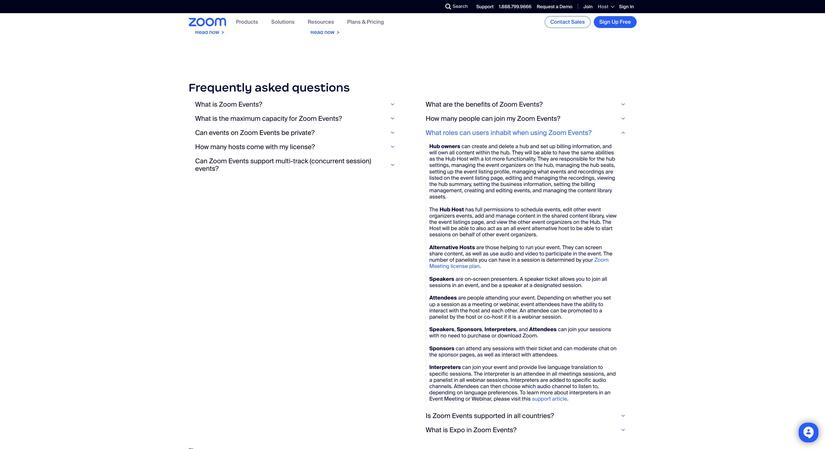 Task type: locate. For each thing, give the bounding box(es) containing it.
a inside can join your event and provide live language translation to specific sessions. the interpreter is an attendee in all meetings sessions, and a panelist in all webinar sessions. interpreters are added to specific audio channels. attendees can then choose which audio channel to listen to, depending on language preferences. to learn more about interpreters in an event meeting or webinar, please visit this
[[429, 377, 432, 384]]

are down live
[[541, 377, 548, 384]]

interpreters inside can join your event and provide live language translation to specific sessions. the interpreter is an attendee in all meetings sessions, and a panelist in all webinar sessions. interpreters are added to specific audio channels. attendees can then choose which audio channel to listen to, depending on language preferences. to learn more about interpreters in an event meeting or webinar, please visit this
[[511, 377, 539, 384]]

run
[[526, 244, 534, 251]]

can inside are people attending your event. depending on whether you set up a session as a meeting or webinar, event attendees have the ability to interact with the host and each other. an attendee can be promoted to a panelist by the host or co-host if it is a webinar session.
[[551, 307, 559, 314]]

screen
[[585, 244, 602, 251], [473, 276, 490, 283]]

of inside has full permissions to schedule events, edit other event organizers events, add and manage content in the shared content library, view the event listings page, and view the other event organizers on the hub. the host will be able to also act as an all event alternative host to be able to start sessions on behalf of other event organizers.
[[476, 231, 481, 238]]

1 horizontal spatial other
[[518, 219, 531, 226]]

events.
[[358, 13, 375, 20]]

what for what is zoom events?
[[195, 100, 211, 109]]

what for what are the benefits of zoom events?
[[426, 100, 442, 109]]

1 horizontal spatial well
[[484, 352, 494, 358]]

meeting right event
[[444, 396, 464, 403]]

and right their
[[553, 345, 562, 352]]

ticket for speaker
[[545, 276, 559, 283]]

roles
[[443, 128, 458, 137]]

attendee inside can join your event and provide live language translation to specific sessions. the interpreter is an attendee in all meetings sessions, and a panelist in all webinar sessions. interpreters are added to specific audio channels. attendees can then choose which audio channel to listen to, depending on language preferences. to learn more about interpreters in an event meeting or webinar, please visit this
[[523, 371, 545, 377]]

1 speakers from the top
[[429, 276, 454, 283]]

can left create
[[462, 143, 471, 150]]

0 vertical spatial many
[[441, 114, 457, 123]]

1 horizontal spatial events
[[260, 128, 280, 137]]

recommendations
[[195, 7, 240, 14]]

panelist inside can join your event and provide live language translation to specific sessions. the interpreter is an attendee in all meetings sessions, and a panelist in all webinar sessions. interpreters are added to specific audio channels. attendees can then choose which audio channel to listen to, depending on language preferences. to learn more about interpreters in an event meeting or webinar, please visit this
[[434, 377, 453, 384]]

you inside are on-screen presenters. a speaker ticket allows you to join all sessions in an event, and be a speaker at a designated session.
[[576, 276, 585, 283]]

you left use
[[479, 257, 487, 264]]

and down learn at the top left
[[195, 13, 204, 20]]

1 vertical spatial up
[[447, 168, 454, 175]]

to inside 'learn best practices and recommendations to help you host and manage a successful virtual experience with zoom events. read now'
[[241, 7, 246, 14]]

1 horizontal spatial .
[[567, 396, 569, 403]]

set inside can create and delete a hub and set up billing information, and will own all content within the hub. they will be able to have the same abilities as the hub host with a lot more functionality. they are responsible for the hub settings, managing the event organizers on the hub, managing the hub seats, setting up the event listing profile, managing what events and recordings are listed on the event listing page, editing and managing the recordings, viewing the hub summary, setting the business information, setting the billing management, creating and editing events, and managing the content library assets.
[[541, 143, 548, 150]]

0 vertical spatial can
[[195, 128, 207, 137]]

it
[[508, 314, 511, 321]]

1 , from the left
[[454, 326, 456, 333]]

be left promoted
[[561, 307, 567, 314]]

with inside can join your sessions with no need to purchase or download zoom.
[[429, 333, 439, 340]]

webinar up webinar,
[[466, 377, 485, 384]]

events inside can zoom events support multi-track (concurrent session) events?
[[229, 157, 249, 165]]

each
[[492, 307, 504, 314]]

session. down the attendees
[[542, 314, 562, 321]]

sponsor
[[439, 352, 459, 358]]

contact sales
[[550, 18, 585, 25]]

library
[[598, 187, 612, 194]]

can inside can zoom events support multi-track (concurrent session) events?
[[195, 157, 207, 165]]

listing
[[479, 168, 493, 175], [475, 175, 490, 181]]

an
[[503, 225, 509, 232], [458, 282, 464, 289], [516, 371, 522, 377], [605, 389, 611, 396]]

alternative hosts
[[429, 244, 475, 251]]

with inside are people attending your event. depending on whether you set up a session as a meeting or webinar, event attendees have the ability to interact with the host and each other. an attendee can be promoted to a panelist by the host or co-host if it is a webinar session.
[[449, 307, 459, 314]]

are on-screen presenters. a speaker ticket allows you to join all sessions in an event, and be a speaker at a designated session.
[[429, 276, 607, 289]]

my up multi-
[[279, 143, 288, 151]]

join inside can join your event and provide live language translation to specific sessions. the interpreter is an attendee in all meetings sessions, and a panelist in all webinar sessions. interpreters are added to specific audio channels. attendees can then choose which audio channel to listen to, depending on language preferences. to learn more about interpreters in an event meeting or webinar, please visit this
[[473, 364, 481, 371]]

can inside can create and delete a hub and set up billing information, and will own all content within the hub. they will be able to have the same abilities as the hub host with a lot more functionality. they are responsible for the hub settings, managing the event organizers on the hub, managing the hub seats, setting up the event listing profile, managing what events and recordings are listed on the event listing page, editing and managing the recordings, viewing the hub summary, setting the business information, setting the billing management, creating and editing events, and managing the content library assets.
[[462, 143, 471, 150]]

need
[[358, 0, 371, 7], [448, 333, 460, 340]]

my for license?
[[279, 143, 288, 151]]

managing
[[451, 162, 476, 169], [556, 162, 580, 169], [512, 168, 536, 175], [534, 175, 558, 181], [543, 187, 567, 194]]

2 , from the left
[[482, 326, 483, 333]]

to inside are on-screen presenters. a speaker ticket allows you to join all sessions in an event, and be a speaker at a designated session.
[[586, 276, 591, 283]]

managing down what
[[543, 187, 567, 194]]

are left responsible
[[550, 156, 558, 163]]

and inside can attend any sessions with their ticket and can moderate chat on the sponsor pages, as well as interact with attendees.
[[553, 345, 562, 352]]

all inside has full permissions to schedule events, edit other event organizers events, add and manage content in the shared content library, view the event listings page, and view the other event organizers on the hub. the host will be able to also act as an all event alternative host to be able to start sessions on behalf of other event organizers.
[[511, 225, 516, 232]]

the inside can attend any sessions with their ticket and can moderate chat on the sponsor pages, as well as interact with attendees.
[[429, 352, 437, 358]]

organizers.
[[511, 231, 538, 238]]

1 horizontal spatial interact
[[502, 352, 520, 358]]

what
[[195, 100, 211, 109], [426, 100, 442, 109], [195, 114, 211, 123], [426, 128, 442, 137], [426, 426, 442, 434]]

0 vertical spatial webinar
[[522, 314, 541, 321]]

2 horizontal spatial they
[[562, 244, 574, 251]]

is right video
[[541, 257, 545, 264]]

, up any
[[482, 326, 483, 333]]

read inside 'learn best practices and recommendations to help you host and manage a successful virtual experience with zoom events. read now'
[[195, 29, 208, 36]]

support
[[250, 157, 274, 165], [532, 396, 551, 403]]

about up resources popup button
[[311, 7, 325, 14]]

2 horizontal spatial able
[[584, 225, 594, 232]]

speaker right a
[[525, 276, 544, 283]]

sessions
[[429, 231, 451, 238], [429, 282, 451, 289], [590, 326, 611, 333], [493, 345, 514, 352]]

be left behalf
[[451, 225, 457, 232]]

event
[[486, 162, 499, 169], [464, 168, 477, 175], [460, 175, 474, 181], [588, 206, 601, 213], [439, 219, 452, 226], [532, 219, 545, 226], [517, 225, 531, 232], [496, 231, 510, 238], [521, 301, 534, 308], [494, 364, 507, 371]]

webinar
[[522, 314, 541, 321], [466, 377, 485, 384]]

1 vertical spatial about
[[554, 389, 568, 396]]

support inside can zoom events support multi-track (concurrent session) events?
[[250, 157, 274, 165]]

read now link
[[535, 0, 637, 42]]

and inside are on-screen presenters. a speaker ticket allows you to join all sessions in an event, and be a speaker at a designated session.
[[481, 282, 490, 289]]

0 vertical spatial how
[[426, 114, 439, 123]]

0 vertical spatial about
[[311, 7, 325, 14]]

1 horizontal spatial more
[[540, 389, 553, 396]]

is
[[212, 100, 218, 109], [212, 114, 218, 123], [541, 257, 545, 264], [513, 314, 517, 321], [511, 371, 515, 377], [443, 426, 448, 434]]

0 vertical spatial panelist
[[429, 314, 449, 321]]

1 vertical spatial meeting
[[444, 396, 464, 403]]

event inside are people attending your event. depending on whether you set up a session as a meeting or webinar, event attendees have the ability to interact with the host and each other. an attendee can be promoted to a panelist by the host or co-host if it is a webinar session.
[[521, 301, 534, 308]]

same
[[581, 149, 594, 156]]

1 can from the top
[[195, 128, 207, 137]]

1 vertical spatial attendees
[[529, 326, 557, 333]]

are down "event,"
[[458, 295, 466, 302]]

you
[[349, 0, 357, 7], [259, 7, 267, 14], [479, 257, 487, 264], [576, 276, 585, 283], [594, 295, 602, 302]]

0 vertical spatial language
[[548, 364, 570, 371]]

0 vertical spatial billing
[[557, 143, 571, 150]]

0 horizontal spatial information,
[[524, 181, 553, 188]]

is inside are people attending your event. depending on whether you set up a session as a meeting or webinar, event attendees have the ability to interact with the host and each other. an attendee can be promoted to a panelist by the host or co-host if it is a webinar session.
[[513, 314, 517, 321]]

1 horizontal spatial by
[[576, 257, 582, 264]]

0 horizontal spatial they
[[512, 149, 524, 156]]

sponsors up attend
[[457, 326, 482, 333]]

events, up schedule
[[514, 187, 531, 194]]

are right recordings
[[606, 168, 613, 175]]

many left hosts
[[210, 143, 227, 151]]

more right learn
[[540, 389, 553, 396]]

1 horizontal spatial view
[[606, 212, 617, 219]]

able left also
[[459, 225, 469, 232]]

support
[[477, 4, 494, 9]]

0 vertical spatial attendee
[[528, 307, 549, 314]]

page, down full
[[472, 219, 485, 226]]

they inside the are those helping to run your event. they can screen share content, as well as use audio and video to participate in the event. the number of panelists you can have in a session is determined by your
[[562, 244, 574, 251]]

and down using
[[530, 143, 539, 150]]

search image
[[445, 4, 451, 10]]

they
[[512, 149, 524, 156], [538, 156, 549, 163], [562, 244, 574, 251]]

, left zoom.
[[516, 326, 518, 333]]

1 vertical spatial more
[[540, 389, 553, 396]]

frequently
[[189, 81, 252, 95]]

license
[[451, 263, 468, 270]]

are inside the are those helping to run your event. they can screen share content, as well as use audio and video to participate in the event. the number of panelists you can have in a session is determined by your
[[476, 244, 484, 251]]

1 vertical spatial events
[[550, 168, 567, 175]]

meeting inside can join your event and provide live language translation to specific sessions. the interpreter is an attendee in all meetings sessions, and a panelist in all webinar sessions. interpreters are added to specific audio channels. attendees can then choose which audio channel to listen to, depending on language preferences. to learn more about interpreters in an event meeting or webinar, please visit this
[[444, 396, 464, 403]]

editing
[[506, 175, 522, 181], [496, 187, 513, 194]]

0 vertical spatial by
[[576, 257, 582, 264]]

those
[[486, 244, 499, 251]]

read
[[541, 13, 554, 20], [195, 29, 208, 36], [311, 29, 323, 36]]

1 vertical spatial well
[[484, 352, 494, 358]]

0 horizontal spatial support
[[250, 157, 274, 165]]

0 horizontal spatial about
[[311, 7, 325, 14]]

0 vertical spatial need
[[358, 0, 371, 7]]

sponsors down "no"
[[429, 345, 455, 352]]

information,
[[572, 143, 601, 150], [524, 181, 553, 188]]

added
[[550, 377, 565, 384]]

an inside has full permissions to schedule events, edit other event organizers events, add and manage content in the shared content library, view the event listings page, and view the other event organizers on the hub. the host will be able to also act as an all event alternative host to be able to start sessions on behalf of other event organizers.
[[503, 225, 509, 232]]

zoom
[[235, 19, 249, 26], [219, 100, 237, 109], [500, 100, 518, 109], [299, 114, 317, 123], [517, 114, 535, 123], [240, 128, 258, 137], [549, 128, 567, 137], [209, 157, 227, 165], [595, 257, 609, 264], [433, 412, 451, 420], [474, 426, 491, 434]]

be inside are on-screen presenters. a speaker ticket allows you to join all sessions in an event, and be a speaker at a designated session.
[[491, 282, 498, 289]]

, right "no"
[[454, 326, 456, 333]]

event. up determined
[[547, 244, 561, 251]]

when
[[513, 128, 529, 137]]

more right "lot"
[[492, 156, 505, 163]]

they up what
[[538, 156, 549, 163]]

is inside can join your event and provide live language translation to specific sessions. the interpreter is an attendee in all meetings sessions, and a panelist in all webinar sessions. interpreters are added to specific audio channels. attendees can then choose which audio channel to listen to, depending on language preferences. to learn more about interpreters in an event meeting or webinar, please visit this
[[511, 371, 515, 377]]

1 vertical spatial interpreters
[[429, 364, 461, 371]]

your inside are people attending your event. depending on whether you set up a session as a meeting or webinar, event attendees have the ability to interact with the host and each other. an attendee can be promoted to a panelist by the host or co-host if it is a webinar session.
[[510, 295, 520, 302]]

maximum
[[230, 114, 261, 123]]

can create and delete a hub and set up billing information, and will own all content within the hub. they will be able to have the same abilities as the hub host with a lot more functionality. they are responsible for the hub settings, managing the event organizers on the hub, managing the hub seats, setting up the event listing profile, managing what events and recordings are listed on the event listing page, editing and managing the recordings, viewing the hub summary, setting the business information, setting the billing management, creating and editing events, and managing the content library assets.
[[429, 143, 615, 200]]

for inside can create and delete a hub and set up billing information, and will own all content within the hub. they will be able to have the same abilities as the hub host with a lot more functionality. they are responsible for the hub settings, managing the event organizers on the hub, managing the hub seats, setting up the event listing profile, managing what events and recordings are listed on the event listing page, editing and managing the recordings, viewing the hub summary, setting the business information, setting the billing management, creating and editing events, and managing the content library assets.
[[589, 156, 596, 163]]

0 vertical spatial read now
[[541, 13, 565, 20]]

as left own
[[429, 156, 435, 163]]

my
[[507, 114, 516, 123], [279, 143, 288, 151]]

as inside has full permissions to schedule events, edit other event organizers events, add and manage content in the shared content library, view the event listings page, and view the other event organizers on the hub. the host will be able to also act as an all event alternative host to be able to start sessions on behalf of other event organizers.
[[496, 225, 502, 232]]

1 horizontal spatial information,
[[572, 143, 601, 150]]

event
[[429, 396, 443, 403]]

an right to, at the bottom of the page
[[605, 389, 611, 396]]

with inside can create and delete a hub and set up billing information, and will own all content within the hub. they will be able to have the same abilities as the hub host with a lot more functionality. they are responsible for the hub settings, managing the event organizers on the hub, managing the hub seats, setting up the event listing profile, managing what events and recordings are listed on the event listing page, editing and managing the recordings, viewing the hub summary, setting the business information, setting the billing management, creating and editing events, and managing the content library assets.
[[470, 156, 480, 163]]

0 horizontal spatial sponsors
[[429, 345, 455, 352]]

event,
[[465, 282, 480, 289]]

well
[[473, 250, 482, 257], [484, 352, 494, 358]]

2 vertical spatial have
[[561, 301, 573, 308]]

audio up support article "link"
[[537, 383, 551, 390]]

be up attending
[[491, 282, 498, 289]]

virtual
[[258, 13, 273, 20]]

events inside can create and delete a hub and set up billing information, and will own all content within the hub. they will be able to have the same abilities as the hub host with a lot more functionality. they are responsible for the hub settings, managing the event organizers on the hub, managing the hub seats, setting up the event listing profile, managing what events and recordings are listed on the event listing page, editing and managing the recordings, viewing the hub summary, setting the business information, setting the billing management, creating and editing events, and managing the content library assets.
[[550, 168, 567, 175]]

hub down owners
[[446, 156, 456, 163]]

allows
[[560, 276, 575, 283]]

which
[[522, 383, 536, 390]]

page, inside can create and delete a hub and set up billing information, and will own all content within the hub. they will be able to have the same abilities as the hub host with a lot more functionality. they are responsible for the hub settings, managing the event organizers on the hub, managing the hub seats, setting up the event listing profile, managing what events and recordings are listed on the event listing page, editing and managing the recordings, viewing the hub summary, setting the business information, setting the billing management, creating and editing events, and managing the content library assets.
[[491, 175, 504, 181]]

2 horizontal spatial up
[[549, 143, 556, 150]]

by
[[576, 257, 582, 264], [450, 314, 456, 321]]

inhabit
[[491, 128, 511, 137]]

1 horizontal spatial of
[[476, 231, 481, 238]]

host inside can create and delete a hub and set up billing information, and will own all content within the hub. they will be able to have the same abilities as the hub host with a lot more functionality. they are responsible for the hub settings, managing the event organizers on the hub, managing the hub seats, setting up the event listing profile, managing what events and recordings are listed on the event listing page, editing and managing the recordings, viewing the hub summary, setting the business information, setting the billing management, creating and editing events, and managing the content library assets.
[[457, 156, 469, 163]]

and left what
[[524, 175, 533, 181]]

how up 'hub owners'
[[426, 114, 439, 123]]

plans
[[347, 19, 361, 26]]

1 vertical spatial interact
[[502, 352, 520, 358]]

support right 'this' on the right bottom of the page
[[532, 396, 551, 403]]

3 , from the left
[[516, 326, 518, 333]]

2 horizontal spatial events
[[452, 412, 473, 420]]

events? down is zoom events supported in all countries?
[[493, 426, 517, 434]]

the left 'interpreter'
[[474, 371, 483, 377]]

0 horizontal spatial need
[[358, 0, 371, 7]]

what are the benefits of zoom events?
[[426, 100, 543, 109]]

using
[[531, 128, 547, 137]]

None search field
[[421, 1, 447, 12]]

1 horizontal spatial audio
[[537, 383, 551, 390]]

other up organizers.
[[518, 219, 531, 226]]

you right whether
[[594, 295, 602, 302]]

can inside can join your sessions with no need to purchase or download zoom.
[[558, 326, 567, 333]]

2 horizontal spatial will
[[525, 149, 532, 156]]

by inside are people attending your event. depending on whether you set up a session as a meeting or webinar, event attendees have the ability to interact with the host and each other. an attendee can be promoted to a panelist by the host or co-host if it is a webinar session.
[[450, 314, 456, 321]]

up
[[549, 143, 556, 150], [447, 168, 454, 175], [429, 301, 436, 308]]

0 vertical spatial well
[[473, 250, 482, 257]]

2 can from the top
[[195, 157, 207, 165]]

panelist inside are people attending your event. depending on whether you set up a session as a meeting or webinar, event attendees have the ability to interact with the host and each other. an attendee can be promoted to a panelist by the host or co-host if it is a webinar session.
[[429, 314, 449, 321]]

page,
[[491, 175, 504, 181], [472, 219, 485, 226]]

can for can zoom events support multi-track (concurrent session) events?
[[195, 157, 207, 165]]

0 vertical spatial other
[[574, 206, 586, 213]]

attendees
[[536, 301, 560, 308]]

ticket inside can attend any sessions with their ticket and can moderate chat on the sponsor pages, as well as interact with attendees.
[[539, 345, 552, 352]]

1 horizontal spatial events,
[[514, 187, 531, 194]]

host down meeting
[[466, 314, 477, 321]]

1 vertical spatial billing
[[581, 181, 595, 188]]

now
[[555, 13, 565, 20], [209, 29, 219, 36], [325, 29, 335, 36]]

1 horizontal spatial events
[[550, 168, 567, 175]]

to right promoted
[[593, 307, 598, 314]]

can for can events on zoom events be private?
[[195, 128, 207, 137]]

in inside are on-screen presenters. a speaker ticket allows you to join all sessions in an event, and be a speaker at a designated session.
[[452, 282, 457, 289]]

1 vertical spatial screen
[[473, 276, 490, 283]]

managing down functionality.
[[512, 168, 536, 175]]

video
[[525, 250, 538, 257]]

frequently asked questions
[[189, 81, 350, 95]]

alternative
[[532, 225, 557, 232]]

channels.
[[429, 383, 453, 390]]

1 horizontal spatial for
[[589, 156, 596, 163]]

the inside the are those helping to run your event. they can screen share content, as well as use audio and video to participate in the event. the number of panelists you can have in a session is determined by your
[[579, 250, 586, 257]]

host down owners
[[457, 156, 469, 163]]

you inside 'learn best practices and recommendations to help you host and manage a successful virtual experience with zoom events. read now'
[[259, 7, 267, 14]]

hub left seats,
[[590, 162, 600, 169]]

ticket inside are on-screen presenters. a speaker ticket allows you to join all sessions in an event, and be a speaker at a designated session.
[[545, 276, 559, 283]]

1 vertical spatial can
[[195, 157, 207, 165]]

attendee up which
[[523, 371, 545, 377]]

this
[[522, 396, 531, 403]]

practices
[[222, 0, 245, 7]]

sign in
[[619, 4, 634, 9]]

will left own
[[429, 149, 437, 156]]

0 horizontal spatial read now
[[311, 29, 335, 36]]

speakers for speakers , sponsors , interpreters , and attendees
[[429, 326, 454, 333]]

or inside can join your sessions with no need to purchase or download zoom.
[[492, 333, 497, 340]]

2 horizontal spatial ,
[[516, 326, 518, 333]]

in up alternative
[[537, 212, 541, 219]]

ticket for their
[[539, 345, 552, 352]]

now inside 'learn best practices and recommendations to help you host and manage a successful virtual experience with zoom events. read now'
[[209, 29, 219, 36]]

1 horizontal spatial specific
[[572, 377, 592, 384]]

interact inside are people attending your event. depending on whether you set up a session as a meeting or webinar, event attendees have the ability to interact with the host and each other. an attendee can be promoted to a panelist by the host or co-host if it is a webinar session.
[[429, 307, 448, 314]]

countries?
[[522, 412, 554, 420]]

. right panelists
[[480, 263, 481, 270]]

and up seats,
[[603, 143, 612, 150]]

0 horizontal spatial of
[[450, 257, 454, 264]]

view right act at the bottom of the page
[[497, 219, 508, 226]]

sessions,
[[583, 371, 606, 377]]

able inside can create and delete a hub and set up billing information, and will own all content within the hub. they will be able to have the same abilities as the hub host with a lot more functionality. they are responsible for the hub settings, managing the event organizers on the hub, managing the hub seats, setting up the event listing profile, managing what events and recordings are listed on the event listing page, editing and managing the recordings, viewing the hub summary, setting the business information, setting the billing management, creating and editing events, and managing the content library assets.
[[541, 149, 552, 156]]

well up plan in the bottom of the page
[[473, 250, 482, 257]]

content left the hub.
[[570, 212, 588, 219]]

events right what
[[550, 168, 567, 175]]

2 vertical spatial attendees
[[454, 383, 479, 390]]

need inside find everything you need to know about planning and hosting online and hybrid campus events.
[[358, 0, 371, 7]]

request a demo link
[[537, 4, 573, 9]]

sessions up the alternative
[[429, 231, 451, 238]]

are inside are people attending your event. depending on whether you set up a session as a meeting or webinar, event attendees have the ability to interact with the host and each other. an attendee can be promoted to a panelist by the host or co-host if it is a webinar session.
[[458, 295, 466, 302]]

0 horizontal spatial my
[[279, 143, 288, 151]]

interact inside can attend any sessions with their ticket and can moderate chat on the sponsor pages, as well as interact with attendees.
[[502, 352, 520, 358]]

event down the hub host
[[439, 219, 452, 226]]

to inside can join your sessions with no need to purchase or download zoom.
[[462, 333, 466, 340]]

1 vertical spatial my
[[279, 143, 288, 151]]

2 horizontal spatial of
[[492, 100, 498, 109]]

1 horizontal spatial up
[[447, 168, 454, 175]]

,
[[454, 326, 456, 333], [482, 326, 483, 333], [516, 326, 518, 333]]

download
[[498, 333, 522, 340]]

webinar up zoom.
[[522, 314, 541, 321]]

1 vertical spatial panelist
[[434, 377, 453, 384]]

pages,
[[460, 352, 476, 358]]

events?
[[239, 100, 262, 109], [519, 100, 543, 109], [318, 114, 342, 123], [537, 114, 560, 123], [568, 128, 592, 137], [493, 426, 517, 434]]

act
[[488, 225, 495, 232]]

ticket left allows
[[545, 276, 559, 283]]

1 vertical spatial session
[[441, 301, 460, 308]]

1 horizontal spatial how
[[426, 114, 439, 123]]

billing up responsible
[[557, 143, 571, 150]]

0 vertical spatial sign
[[619, 4, 629, 9]]

0 vertical spatial information,
[[572, 143, 601, 150]]

1 horizontal spatial sign
[[619, 4, 629, 9]]

you inside find everything you need to know about planning and hosting online and hybrid campus events.
[[349, 0, 357, 7]]

functionality.
[[506, 156, 536, 163]]

sessions.
[[450, 371, 473, 377], [487, 377, 509, 384]]

1 horizontal spatial organizers
[[501, 162, 526, 169]]

1 horizontal spatial they
[[538, 156, 549, 163]]

can left then
[[480, 383, 489, 390]]

audio right listen
[[593, 377, 606, 384]]

help
[[247, 7, 258, 14]]

zoom.
[[523, 333, 538, 340]]

language
[[548, 364, 570, 371], [464, 389, 487, 396]]

and right the add
[[485, 212, 495, 219]]

are left on-
[[456, 276, 464, 283]]

as left use
[[483, 250, 489, 257]]

1 vertical spatial webinar
[[466, 377, 485, 384]]

event right other.
[[521, 301, 534, 308]]

0 vertical spatial set
[[541, 143, 548, 150]]

the right "lot"
[[491, 149, 499, 156]]

session down run
[[521, 257, 540, 264]]

1 horizontal spatial manage
[[496, 212, 516, 219]]

0 horizontal spatial manage
[[206, 13, 226, 20]]

1 vertical spatial language
[[464, 389, 487, 396]]

2 horizontal spatial organizers
[[547, 219, 572, 226]]

2 vertical spatial other
[[482, 231, 495, 238]]

on left whether
[[566, 295, 572, 302]]

manage inside has full permissions to schedule events, edit other event organizers events, add and manage content in the shared content library, view the event listings page, and view the other event organizers on the hub. the host will be able to also act as an all event alternative host to be able to start sessions on behalf of other event organizers.
[[496, 212, 516, 219]]

speakers for speakers
[[429, 276, 454, 283]]

1 vertical spatial many
[[210, 143, 227, 151]]

0 horizontal spatial now
[[209, 29, 219, 36]]

read down zoom logo
[[195, 29, 208, 36]]

1 vertical spatial need
[[448, 333, 460, 340]]

1 horizontal spatial setting
[[474, 181, 490, 188]]

page, inside has full permissions to schedule events, edit other event organizers events, add and manage content in the shared content library, view the event listings page, and view the other event organizers on the hub. the host will be able to also act as an all event alternative host to be able to start sessions on behalf of other event organizers.
[[472, 219, 485, 226]]

how for how many hosts come with my license?
[[195, 143, 209, 151]]

shared
[[552, 212, 568, 219]]

owners
[[441, 143, 460, 150]]

1 vertical spatial hub
[[446, 156, 456, 163]]

read down request
[[541, 13, 554, 20]]

0 vertical spatial speakers
[[429, 276, 454, 283]]

1 horizontal spatial about
[[554, 389, 568, 396]]

0 horizontal spatial webinar
[[466, 377, 485, 384]]

panelist up depending
[[434, 377, 453, 384]]

1 horizontal spatial read now
[[541, 13, 565, 20]]

1 horizontal spatial able
[[541, 149, 552, 156]]

users
[[472, 128, 489, 137]]

as right pages,
[[477, 352, 483, 358]]

2 speakers from the top
[[429, 326, 454, 333]]

how many people can join my zoom events? button
[[426, 114, 630, 123]]

specific
[[429, 371, 449, 377], [572, 377, 592, 384]]

&
[[362, 19, 366, 26]]



Task type: describe. For each thing, give the bounding box(es) containing it.
on left behalf
[[452, 231, 458, 238]]

how for how many people can join my zoom events?
[[426, 114, 439, 123]]

on inside can attend any sessions with their ticket and can moderate chat on the sponsor pages, as well as interact with attendees.
[[611, 345, 617, 352]]

1 vertical spatial .
[[567, 396, 569, 403]]

capacity
[[262, 114, 288, 123]]

summary,
[[449, 181, 472, 188]]

zoom inside can zoom events support multi-track (concurrent session) events?
[[209, 157, 227, 165]]

has
[[465, 206, 474, 213]]

the down assets.
[[429, 206, 439, 213]]

have inside are people attending your event. depending on whether you set up a session as a meeting or webinar, event attendees have the ability to interact with the host and each other. an attendee can be promoted to a panelist by the host or co-host if it is a webinar session.
[[561, 301, 573, 308]]

managing up summary,
[[451, 162, 476, 169]]

share
[[429, 250, 443, 257]]

you inside the are those helping to run your event. they can screen share content, as well as use audio and video to participate in the event. the number of panelists you can have in a session is determined by your
[[479, 257, 487, 264]]

events? up how many people can join my zoom events? dropdown button
[[519, 100, 543, 109]]

0 horizontal spatial billing
[[557, 143, 571, 150]]

is left expo
[[443, 426, 448, 434]]

host inside has full permissions to schedule events, edit other event organizers events, add and manage content in the shared content library, view the event listings page, and view the other event organizers on the hub. the host will be able to also act as an all event alternative host to be able to start sessions on behalf of other event organizers.
[[429, 225, 441, 232]]

and left provide
[[509, 364, 518, 371]]

depending
[[429, 389, 456, 396]]

events? up "maximum" on the top of the page
[[239, 100, 262, 109]]

an
[[520, 307, 526, 314]]

1 vertical spatial information,
[[524, 181, 553, 188]]

0 horizontal spatial specific
[[429, 371, 449, 377]]

what for what roles can users inhabit when using zoom events?
[[426, 128, 442, 137]]

managing down the hub,
[[534, 175, 558, 181]]

the inside can join your event and provide live language translation to specific sessions. the interpreter is an attendee in all meetings sessions, and a panelist in all webinar sessions. interpreters are added to specific audio channels. attendees can then choose which audio channel to listen to, depending on language preferences. to learn more about interpreters in an event meeting or webinar, please visit this
[[474, 371, 483, 377]]

be inside can create and delete a hub and set up billing information, and will own all content within the hub. they will be able to have the same abilities as the hub host with a lot more functionality. they are responsible for the hub settings, managing the event organizers on the hub, managing the hub seats, setting up the event listing profile, managing what events and recordings are listed on the event listing page, editing and managing the recordings, viewing the hub summary, setting the business information, setting the billing management, creating and editing events, and managing the content library assets.
[[534, 149, 540, 156]]

host inside 'learn best practices and recommendations to help you host and manage a successful virtual experience with zoom events. read now'
[[269, 7, 279, 14]]

zoom logo image
[[189, 18, 226, 26]]

the down 'hub owners'
[[436, 156, 444, 163]]

delete
[[499, 143, 514, 150]]

can events on zoom events be private?
[[195, 128, 315, 137]]

be left private?
[[281, 128, 289, 137]]

resources
[[308, 19, 334, 26]]

to right the translation
[[598, 364, 603, 371]]

1 horizontal spatial now
[[325, 29, 335, 36]]

plan
[[469, 263, 480, 270]]

zoom inside 'learn best practices and recommendations to help you host and manage a successful virtual experience with zoom events. read now'
[[235, 19, 249, 26]]

successful
[[231, 13, 257, 20]]

0 vertical spatial people
[[459, 114, 480, 123]]

as right any
[[495, 352, 501, 358]]

multi-
[[276, 157, 293, 165]]

content up organizers.
[[517, 212, 536, 219]]

event up summary,
[[464, 168, 477, 175]]

permissions
[[484, 206, 514, 213]]

are inside are on-screen presenters. a speaker ticket allows you to join all sessions in an event, and be a speaker at a designated session.
[[456, 276, 464, 283]]

plans & pricing
[[347, 19, 384, 26]]

in right channels.
[[454, 377, 458, 384]]

event up the hub.
[[588, 206, 601, 213]]

choose
[[503, 383, 521, 390]]

0 horizontal spatial events
[[209, 128, 229, 137]]

asked
[[255, 81, 289, 95]]

search
[[453, 3, 468, 9]]

about inside can join your event and provide live language translation to specific sessions. the interpreter is an attendee in all meetings sessions, and a panelist in all webinar sessions. interpreters are added to specific audio channels. attendees can then choose which audio channel to listen to, depending on language preferences. to learn more about interpreters in an event meeting or webinar, please visit this
[[554, 389, 568, 396]]

0 vertical spatial events
[[260, 128, 280, 137]]

hub up "viewing"
[[606, 156, 615, 163]]

2 horizontal spatial setting
[[554, 181, 571, 188]]

to inside can create and delete a hub and set up billing information, and will own all content within the hub. they will be able to have the same abilities as the hub host with a lot more functionality. they are responsible for the hub settings, managing the event organizers on the hub, managing the hub seats, setting up the event listing profile, managing what events and recordings are listed on the event listing page, editing and managing the recordings, viewing the hub summary, setting the business information, setting the billing management, creating and editing events, and managing the content library assets.
[[553, 149, 558, 156]]

can left moderate
[[564, 345, 573, 352]]

0 vertical spatial interpreters
[[485, 326, 516, 333]]

frequently asked questions element
[[189, 81, 637, 449]]

within
[[476, 149, 490, 156]]

your right run
[[535, 244, 545, 251]]

events.
[[250, 19, 268, 26]]

sign for sign up free
[[600, 18, 611, 25]]

sign for sign in
[[619, 4, 629, 9]]

your right determined
[[583, 257, 593, 264]]

and up "plans"
[[348, 7, 357, 14]]

to left run
[[520, 244, 525, 251]]

the down recordings,
[[569, 187, 577, 194]]

need inside can join your sessions with no need to purchase or download zoom.
[[448, 333, 460, 340]]

hosts
[[228, 143, 245, 151]]

in right to, at the bottom of the page
[[599, 389, 603, 396]]

how many hosts come with my license?
[[195, 143, 315, 151]]

on inside can join your event and provide live language translation to specific sessions. the interpreter is an attendee in all meetings sessions, and a panelist in all webinar sessions. interpreters are added to specific audio channels. attendees can then choose which audio channel to listen to, depending on language preferences. to learn more about interpreters in an event meeting or webinar, please visit this
[[457, 389, 463, 396]]

join up inhabit
[[494, 114, 505, 123]]

more inside can create and delete a hub and set up billing information, and will own all content within the hub. they will be able to have the same abilities as the hub host with a lot more functionality. they are responsible for the hub settings, managing the event organizers on the hub, managing the hub seats, setting up the event listing profile, managing what events and recordings are listed on the event listing page, editing and managing the recordings, viewing the hub summary, setting the business information, setting the billing management, creating and editing events, and managing the content library assets.
[[492, 156, 505, 163]]

know
[[378, 0, 391, 7]]

helping
[[501, 244, 518, 251]]

settings,
[[429, 162, 450, 169]]

sessions inside can join your sessions with no need to purchase or download zoom.
[[590, 326, 611, 333]]

the down same
[[581, 162, 589, 169]]

with inside 'learn best practices and recommendations to help you host and manage a successful virtual experience with zoom events. read now'
[[224, 19, 234, 26]]

events? up same
[[568, 128, 592, 137]]

host right join
[[598, 4, 609, 10]]

can right 'participate'
[[575, 244, 584, 251]]

host left if
[[492, 314, 503, 321]]

sessions inside can attend any sessions with their ticket and can moderate chat on the sponsor pages, as well as interact with attendees.
[[493, 345, 514, 352]]

on right shared at the right
[[573, 219, 580, 226]]

what is the maximum capacity for zoom events? button
[[195, 114, 400, 123]]

0 vertical spatial attendees
[[429, 295, 457, 302]]

meetings
[[559, 371, 582, 377]]

hub,
[[544, 162, 554, 169]]

webinar inside can join your event and provide live language translation to specific sessions. the interpreter is an attendee in all meetings sessions, and a panelist in all webinar sessions. interpreters are added to specific audio channels. attendees can then choose which audio channel to listen to, depending on language preferences. to learn more about interpreters in an event meeting or webinar, please visit this
[[466, 377, 485, 384]]

hub.
[[590, 219, 601, 226]]

host left has
[[452, 206, 464, 213]]

what is zoom events? button
[[195, 100, 400, 109]]

speakers , sponsors , interpreters , and attendees
[[429, 326, 557, 333]]

also
[[476, 225, 486, 232]]

1 horizontal spatial support
[[532, 396, 551, 403]]

and left the delete
[[489, 143, 498, 150]]

be left the hub.
[[577, 225, 583, 232]]

are those helping to run your event. they can screen share content, as well as use audio and video to participate in the event. the number of panelists you can have in a session is determined by your
[[429, 244, 613, 264]]

2 horizontal spatial now
[[555, 13, 565, 20]]

0 horizontal spatial for
[[289, 114, 297, 123]]

up inside are people attending your event. depending on whether you set up a session as a meeting or webinar, event attendees have the ability to interact with the host and each other. an attendee can be promoted to a panelist by the host or co-host if it is a webinar session.
[[429, 301, 436, 308]]

are people attending your event. depending on whether you set up a session as a meeting or webinar, event attendees have the ability to interact with the host and each other. an attendee can be promoted to a panelist by the host or co-host if it is a webinar session.
[[429, 295, 611, 321]]

zoom inside zoom meeting license plan
[[595, 257, 609, 264]]

by inside the are those helping to run your event. they can screen share content, as well as use audio and video to participate in the event. the number of panelists you can have in a session is determined by your
[[576, 257, 582, 264]]

2 horizontal spatial read
[[541, 13, 554, 20]]

search image
[[445, 4, 451, 10]]

set inside are people attending your event. depending on whether you set up a session as a meeting or webinar, event attendees have the ability to interact with the host and each other. an attendee can be promoted to a panelist by the host or co-host if it is a webinar session.
[[604, 295, 611, 302]]

what for what is expo in zoom events?
[[426, 426, 442, 434]]

1 horizontal spatial sessions.
[[487, 377, 509, 384]]

sessions inside are on-screen presenters. a speaker ticket allows you to join all sessions in an event, and be a speaker at a designated session.
[[429, 282, 451, 289]]

the down what is zoom events?
[[219, 114, 229, 123]]

questions
[[292, 81, 350, 95]]

2 horizontal spatial events,
[[545, 206, 562, 213]]

zoom meeting license plan
[[429, 257, 609, 270]]

solutions button
[[271, 19, 295, 26]]

1 horizontal spatial event.
[[547, 244, 561, 251]]

sales
[[571, 18, 585, 25]]

screen inside the are those helping to run your event. they can screen share content, as well as use audio and video to participate in the event. the number of panelists you can have in a session is determined by your
[[585, 244, 602, 251]]

will inside has full permissions to schedule events, edit other event organizers events, add and manage content in the shared content library, view the event listings page, and view the other event organizers on the hub. the host will be able to also act as an all event alternative host to be able to start sessions on behalf of other event organizers.
[[442, 225, 450, 232]]

and down an
[[519, 326, 528, 333]]

0 horizontal spatial speaker
[[503, 282, 523, 289]]

and inside the are those helping to run your event. they can screen share content, as well as use audio and video to participate in the event. the number of panelists you can have in a session is determined by your
[[515, 250, 524, 257]]

1 vertical spatial editing
[[496, 187, 513, 194]]

are up roles at the top right of the page
[[443, 100, 453, 109]]

join inside can join your sessions with no need to purchase or download zoom.
[[568, 326, 577, 333]]

2 horizontal spatial audio
[[593, 377, 606, 384]]

session inside the are those helping to run your event. they can screen share content, as well as use audio and video to participate in the event. the number of panelists you can have in a session is determined by your
[[521, 257, 540, 264]]

request
[[537, 4, 555, 9]]

schedule
[[521, 206, 543, 213]]

the up assets.
[[429, 181, 437, 188]]

2 horizontal spatial event.
[[588, 250, 602, 257]]

event down schedule
[[532, 219, 545, 226]]

your inside can join your event and provide live language translation to specific sessions. the interpreter is an attendee in all meetings sessions, and a panelist in all webinar sessions. interpreters are added to specific audio channels. attendees can then choose which audio channel to listen to, depending on language preferences. to learn more about interpreters in an event meeting or webinar, please visit this
[[482, 364, 493, 371]]

responsible
[[559, 156, 588, 163]]

content,
[[444, 250, 464, 257]]

session. inside are on-screen presenters. a speaker ticket allows you to join all sessions in an event, and be a speaker at a designated session.
[[563, 282, 583, 289]]

the left co-
[[457, 314, 465, 321]]

you inside are people attending your event. depending on whether you set up a session as a meeting or webinar, event attendees have the ability to interact with the host and each other. an attendee can be promoted to a panelist by the host or co-host if it is a webinar session.
[[594, 295, 602, 302]]

in down 'visit'
[[507, 412, 512, 420]]

what for what is the maximum capacity for zoom events?
[[195, 114, 211, 123]]

join inside are on-screen presenters. a speaker ticket allows you to join all sessions in an event, and be a speaker at a designated session.
[[592, 276, 601, 283]]

the down recordings
[[572, 181, 580, 188]]

hybrid
[[321, 13, 336, 20]]

0 vertical spatial editing
[[506, 175, 522, 181]]

in right expo
[[467, 426, 472, 434]]

viewing
[[597, 175, 615, 181]]

the up summary,
[[455, 168, 463, 175]]

content left the within
[[456, 149, 475, 156]]

content down recordings,
[[578, 187, 596, 194]]

join
[[584, 4, 593, 9]]

1 vertical spatial read now
[[311, 29, 335, 36]]

solutions
[[271, 19, 295, 26]]

come
[[247, 143, 264, 151]]

in down helping
[[512, 257, 516, 264]]

presenters.
[[491, 276, 519, 283]]

co-
[[484, 314, 492, 321]]

0 vertical spatial up
[[549, 143, 556, 150]]

own
[[438, 149, 448, 156]]

about inside find everything you need to know about planning and hosting online and hybrid campus events.
[[311, 7, 325, 14]]

the inside the are those helping to run your event. they can screen share content, as well as use audio and video to participate in the event. the number of panelists you can have in a session is determined by your
[[604, 250, 613, 257]]

to inside find everything you need to know about planning and hosting online and hybrid campus events.
[[372, 0, 377, 7]]

0 horizontal spatial sessions.
[[450, 371, 473, 377]]

what
[[538, 168, 549, 175]]

0 horizontal spatial view
[[497, 219, 508, 226]]

all inside can create and delete a hub and set up billing information, and will own all content within the hub. they will be able to have the same abilities as the hub host with a lot more functionality. they are responsible for the hub settings, managing the event organizers on the hub, managing the hub seats, setting up the event listing profile, managing what events and recordings are listed on the event listing page, editing and managing the recordings, viewing the hub summary, setting the business information, setting the billing management, creating and editing events, and managing the content library assets.
[[449, 149, 455, 156]]

as right content,
[[466, 250, 471, 257]]

sessions inside has full permissions to schedule events, edit other event organizers events, add and manage content in the shared content library, view the event listings page, and view the other event organizers on the hub. the host will be able to also act as an all event alternative host to be able to start sessions on behalf of other event organizers.
[[429, 231, 451, 238]]

learn
[[195, 0, 209, 7]]

0 horizontal spatial able
[[459, 225, 469, 232]]

the down profile,
[[492, 181, 499, 188]]

have inside the are those helping to run your event. they can screen share content, as well as use audio and video to participate in the event. the number of panelists you can have in a session is determined by your
[[499, 257, 510, 264]]

managing right the hub,
[[556, 162, 580, 169]]

learn
[[527, 389, 539, 396]]

in right 'participate'
[[573, 250, 577, 257]]

event up run
[[517, 225, 531, 232]]

online
[[378, 7, 392, 14]]

is down what is zoom events?
[[212, 114, 218, 123]]

many for people
[[441, 114, 457, 123]]

the left the hub,
[[535, 162, 543, 169]]

to left the start
[[596, 225, 601, 232]]

what is zoom events?
[[195, 100, 262, 109]]

start
[[602, 225, 613, 232]]

library,
[[590, 212, 605, 219]]

attend
[[466, 345, 482, 352]]

as inside are people attending your event. depending on whether you set up a session as a meeting or webinar, event attendees have the ability to interact with the host and each other. an attendee can be promoted to a panelist by the host or co-host if it is a webinar session.
[[461, 301, 467, 308]]

and down find
[[311, 13, 320, 20]]

what is the maximum capacity for zoom events?
[[195, 114, 342, 123]]

be inside are people attending your event. depending on whether you set up a session as a meeting or webinar, event attendees have the ability to interact with the host and each other. an attendee can be promoted to a panelist by the host or co-host if it is a webinar session.
[[561, 307, 567, 314]]

hub owners
[[429, 143, 460, 150]]

0 vertical spatial hub
[[429, 143, 440, 150]]

webinar inside are people attending your event. depending on whether you set up a session as a meeting or webinar, event attendees have the ability to interact with the host and each other. an attendee can be promoted to a panelist by the host or co-host if it is a webinar session.
[[522, 314, 541, 321]]

whether
[[573, 295, 593, 302]]

zoom meeting license plan link
[[429, 257, 609, 270]]

depending
[[537, 295, 564, 302]]

0 horizontal spatial setting
[[429, 168, 446, 175]]

can down pages,
[[462, 364, 471, 371]]

attendees inside can join your event and provide live language translation to specific sessions. the interpreter is an attendee in all meetings sessions, and a panelist in all webinar sessions. interpreters are added to specific audio channels. attendees can then choose which audio channel to listen to, depending on language preferences. to learn more about interpreters in an event meeting or webinar, please visit this
[[454, 383, 479, 390]]

on up hosts
[[231, 128, 238, 137]]

support article .
[[532, 396, 569, 403]]

2 vertical spatial hub
[[440, 206, 451, 213]]

hub up functionality.
[[520, 143, 529, 150]]

the up 'management,' on the top
[[451, 175, 459, 181]]

hosting
[[358, 7, 376, 14]]

1 horizontal spatial read
[[311, 29, 323, 36]]

the left recordings,
[[559, 175, 567, 181]]

ability
[[583, 301, 597, 308]]

hosts
[[460, 244, 475, 251]]

session. inside are people attending your event. depending on whether you set up a session as a meeting or webinar, event attendees have the ability to interact with the host and each other. an attendee can be promoted to a panelist by the host or co-host if it is a webinar session.
[[542, 314, 562, 321]]

on inside are people attending your event. depending on whether you set up a session as a meeting or webinar, event attendees have the ability to interact with the host and each other. an attendee can be promoted to a panelist by the host or co-host if it is a webinar session.
[[566, 295, 572, 302]]

event right act at the bottom of the page
[[496, 231, 510, 238]]

session inside are people attending your event. depending on whether you set up a session as a meeting or webinar, event attendees have the ability to interact with the host and each other. an attendee can be promoted to a panelist by the host or co-host if it is a webinar session.
[[441, 301, 460, 308]]

any
[[483, 345, 491, 352]]

events? up using
[[537, 114, 560, 123]]

events? down questions
[[318, 114, 342, 123]]

in down attendees.
[[547, 371, 551, 377]]

1 horizontal spatial speaker
[[525, 276, 544, 283]]

in
[[630, 4, 634, 9]]

and up schedule
[[533, 187, 542, 194]]

people inside are people attending your event. depending on whether you set up a session as a meeting or webinar, event attendees have the ability to interact with the host and each other. an attendee can be promoted to a panelist by the host or co-host if it is a webinar session.
[[467, 295, 484, 302]]

1.888.799.9666 link
[[499, 4, 532, 9]]

events for can
[[229, 157, 249, 165]]

0 horizontal spatial will
[[429, 149, 437, 156]]

planning
[[326, 7, 347, 14]]

use
[[490, 250, 499, 257]]

well inside can attend any sessions with their ticket and can moderate chat on the sponsor pages, as well as interact with attendees.
[[484, 352, 494, 358]]

and right creating
[[486, 187, 495, 194]]

recordings,
[[569, 175, 596, 181]]

listing down "lot"
[[479, 168, 493, 175]]

a inside 'learn best practices and recommendations to help you host and manage a successful virtual experience with zoom events. read now'
[[227, 13, 230, 20]]

manage inside 'learn best practices and recommendations to help you host and manage a successful virtual experience with zoom events. read now'
[[206, 13, 226, 20]]

to left schedule
[[515, 206, 520, 213]]

event up creating
[[460, 175, 474, 181]]

an up choose
[[516, 371, 522, 377]]

can right roles at the top right of the page
[[460, 128, 471, 137]]

to left also
[[470, 225, 475, 232]]

organizers inside can create and delete a hub and set up billing information, and will own all content within the hub. they will be able to have the same abilities as the hub host with a lot more functionality. they are responsible for the hub settings, managing the event organizers on the hub, managing the hub seats, setting up the event listing profile, managing what events and recordings are listed on the event listing page, editing and managing the recordings, viewing the hub summary, setting the business information, setting the billing management, creating and editing events, and managing the content library assets.
[[501, 162, 526, 169]]

free
[[620, 18, 631, 25]]

event down the within
[[486, 162, 499, 169]]

events for is
[[452, 412, 473, 420]]

find everything you need to know about planning and hosting online and hybrid campus events.
[[311, 0, 392, 20]]

1 horizontal spatial language
[[548, 364, 570, 371]]

the inside has full permissions to schedule events, edit other event organizers events, add and manage content in the shared content library, view the event listings page, and view the other event organizers on the hub. the host will be able to also act as an all event alternative host to be able to start sessions on behalf of other event organizers.
[[603, 219, 612, 226]]

and inside are people attending your event. depending on whether you set up a session as a meeting or webinar, event attendees have the ability to interact with the host and each other. an attendee can be promoted to a panelist by the host or co-host if it is a webinar session.
[[481, 307, 490, 314]]

creating
[[464, 187, 484, 194]]

seats,
[[601, 162, 615, 169]]

pricing
[[367, 19, 384, 26]]

host left co-
[[469, 307, 480, 314]]

listings
[[453, 219, 470, 226]]

hub inside can create and delete a hub and set up billing information, and will own all content within the hub. they will be able to have the same abilities as the hub host with a lot more functionality. they are responsible for the hub settings, managing the event organizers on the hub, managing the hub seats, setting up the event listing profile, managing what events and recordings are listed on the event listing page, editing and managing the recordings, viewing the hub summary, setting the business information, setting the billing management, creating and editing events, and managing the content library assets.
[[446, 156, 456, 163]]

management,
[[429, 187, 463, 194]]

0 vertical spatial sponsors
[[457, 326, 482, 333]]

the left meeting
[[460, 307, 468, 314]]

is inside the are those helping to run your event. they can screen share content, as well as use audio and video to participate in the event. the number of panelists you can have in a session is determined by your
[[541, 257, 545, 264]]

0 vertical spatial .
[[480, 263, 481, 270]]

listing up creating
[[475, 175, 490, 181]]

with right the come
[[266, 143, 278, 151]]

to left listen
[[573, 383, 577, 390]]

and up successful
[[246, 0, 255, 7]]

0 vertical spatial of
[[492, 100, 498, 109]]

the left "lot"
[[477, 162, 485, 169]]

many for hosts
[[210, 143, 227, 151]]

to right ability
[[599, 301, 603, 308]]

can down those
[[489, 257, 498, 264]]

the up organizers.
[[509, 219, 517, 226]]

with left their
[[515, 345, 525, 352]]

1 vertical spatial sponsors
[[429, 345, 455, 352]]

what roles can users inhabit when using zoom events? button
[[426, 128, 630, 137]]

is down frequently
[[212, 100, 218, 109]]

0 horizontal spatial organizers
[[429, 212, 455, 219]]

is zoom events supported in all countries?
[[426, 412, 554, 420]]

your inside can join your sessions with no need to purchase or download zoom.
[[578, 326, 589, 333]]

the left same
[[572, 149, 580, 156]]

well inside the are those helping to run your event. they can screen share content, as well as use audio and video to participate in the event. the number of panelists you can have in a session is determined by your
[[473, 250, 482, 257]]

as inside can create and delete a hub and set up billing information, and will own all content within the hub. they will be able to have the same abilities as the hub host with a lot more functionality. they are responsible for the hub settings, managing the event organizers on the hub, managing the hub seats, setting up the event listing profile, managing what events and recordings are listed on the event listing page, editing and managing the recordings, viewing the hub summary, setting the business information, setting the billing management, creating and editing events, and managing the content library assets.
[[429, 156, 435, 163]]

my for zoom
[[507, 114, 516, 123]]

in inside has full permissions to schedule events, edit other event organizers events, add and manage content in the shared content library, view the event listings page, and view the other event organizers on the hub. the host will be able to also act as an all event alternative host to be able to start sessions on behalf of other event organizers.
[[537, 212, 541, 219]]

the hub host
[[429, 206, 464, 213]]

attendees.
[[533, 352, 558, 358]]

1.888.799.9666
[[499, 4, 532, 9]]

how many people can join my zoom events?
[[426, 114, 560, 123]]

sign up free link
[[594, 16, 637, 28]]

all inside are on-screen presenters. a speaker ticket allows you to join all sessions in an event, and be a speaker at a designated session.
[[602, 276, 607, 283]]

audio inside the are those helping to run your event. they can screen share content, as well as use audio and video to participate in the event. the number of panelists you can have in a session is determined by your
[[500, 250, 514, 257]]

(concurrent
[[310, 157, 345, 165]]

0 horizontal spatial events,
[[456, 212, 474, 219]]

products
[[236, 19, 258, 26]]

attendee inside are people attending your event. depending on whether you set up a session as a meeting or webinar, event attendees have the ability to interact with the host and each other. an attendee can be promoted to a panelist by the host or co-host if it is a webinar session.
[[528, 307, 549, 314]]

resources button
[[308, 19, 334, 26]]

to right added
[[566, 377, 571, 384]]

can down what are the benefits of zoom events?
[[482, 114, 493, 123]]

a inside the are those helping to run your event. they can screen share content, as well as use audio and video to participate in the event. the number of panelists you can have in a session is determined by your
[[517, 257, 520, 264]]

benefits
[[466, 100, 491, 109]]

screen inside are on-screen presenters. a speaker ticket allows you to join all sessions in an event, and be a speaker at a designated session.
[[473, 276, 490, 283]]



Task type: vqa. For each thing, say whether or not it's contained in the screenshot.
a
yes



